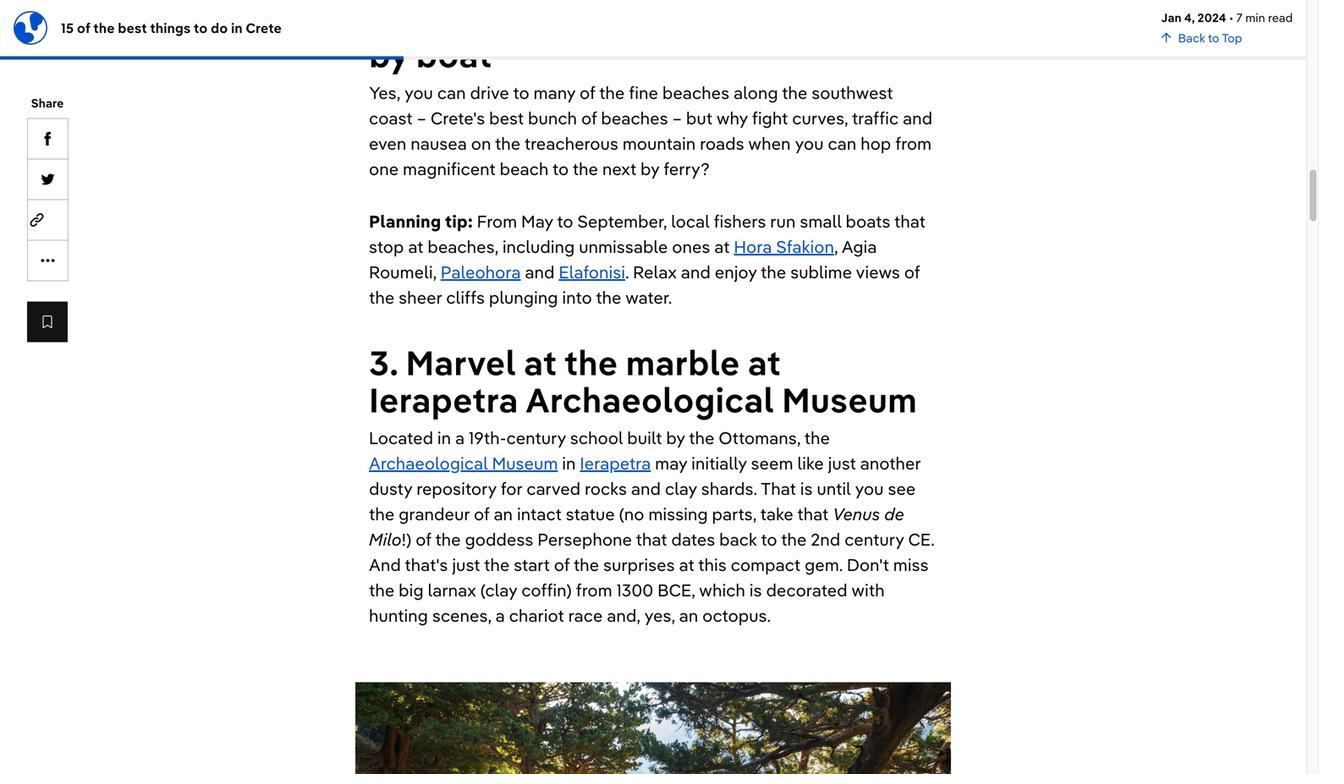 Task type: describe. For each thing, give the bounding box(es) containing it.
may initially seem like just another dusty repository for carved rocks and clay shards. that is until you see the grandeur of an intact statue (no missing parts, take that
[[369, 452, 921, 524]]

to down treacherous
[[552, 158, 569, 179]]

elafonisi
[[559, 261, 625, 282]]

cliffs
[[446, 286, 485, 308]]

planning tip:
[[369, 210, 477, 232]]

the down persephone
[[574, 554, 599, 575]]

unmissable
[[579, 235, 668, 257]]

hora sfakion link
[[734, 235, 834, 257]]

hikers follow a stone-paved path down a hillside lined with trees heading towards a gorge image
[[355, 682, 951, 774]]

persephone
[[538, 528, 632, 550]]

1 vertical spatial coast
[[369, 107, 413, 128]]

marvel
[[406, 341, 516, 384]]

19th-
[[469, 427, 506, 448]]

,
[[834, 235, 838, 257]]

elafonisi link
[[559, 261, 625, 282]]

missing
[[648, 503, 708, 524]]

goddess
[[465, 528, 533, 550]]

at down plunging
[[524, 341, 557, 384]]

beach-
[[405, 0, 521, 38]]

hora sfakion
[[734, 235, 834, 257]]

like
[[797, 452, 824, 474]]

milo
[[369, 528, 402, 550]]

that
[[761, 477, 796, 499]]

that inside !) of the goddess persephone that dates back to the 2nd century ce. and that's just the start of the surprises at this compact gem. don't miss the big larnax (clay coffin) from 1300 bce, which is decorated with hunting scenes, a chariot race and, yes, an octopus.
[[636, 528, 667, 550]]

built
[[627, 427, 662, 448]]

archaeological museum link
[[369, 452, 558, 474]]

beach
[[500, 158, 549, 179]]

3.
[[369, 341, 398, 384]]

century inside !) of the goddess persephone that dates back to the 2nd century ce. and that's just the start of the surprises at this compact gem. don't miss the big larnax (clay coffin) from 1300 bce, which is decorated with hunting scenes, a chariot race and, yes, an octopus.
[[845, 528, 904, 550]]

clay
[[665, 477, 697, 499]]

of right 15
[[77, 19, 90, 36]]

1 vertical spatial beaches
[[601, 107, 668, 128]]

archaeological inside the 3. marvel at the marble at ierapetra archaeological museum
[[525, 378, 774, 421]]

nausea
[[411, 132, 467, 154]]

boats
[[846, 210, 890, 232]]

this
[[698, 554, 727, 575]]

don't
[[847, 554, 889, 575]]

another
[[860, 452, 921, 474]]

curves,
[[792, 107, 848, 128]]

ce.
[[908, 528, 934, 550]]

0 vertical spatial beaches
[[662, 81, 730, 103]]

!)
[[402, 528, 412, 550]]

best inside 2. beach-hop the southwest coast by boat yes, you can drive to many of the fine beaches along the southwest coast – crete's best bunch of beaches – but why fight curves, traffic and even nausea on the treacherous mountain roads when you can hop from one magnificent beach to the next by ferry?
[[489, 107, 524, 128]]

venus
[[833, 503, 880, 524]]

jan 4, 2024 • 7 min read
[[1161, 10, 1293, 25]]

into
[[562, 286, 592, 308]]

is inside may initially seem like just another dusty repository for carved rocks and clay shards. that is until you see the grandeur of an intact statue (no missing parts, take that
[[800, 477, 813, 499]]

century inside located in a 19th-century school built by the ottomans, the archaeological museum in ierapetra
[[506, 427, 566, 448]]

octopus.
[[702, 604, 771, 626]]

hora
[[734, 235, 772, 257]]

(no
[[619, 503, 644, 524]]

september,
[[577, 210, 667, 232]]

to inside back to top button
[[1208, 30, 1219, 45]]

miss
[[893, 554, 929, 575]]

.
[[625, 261, 629, 282]]

many
[[534, 81, 576, 103]]

rocks
[[585, 477, 627, 499]]

fine
[[629, 81, 658, 103]]

to left do
[[194, 19, 208, 36]]

paleohora
[[441, 261, 521, 282]]

0 vertical spatial coast
[[831, 0, 923, 38]]

crete
[[246, 19, 282, 36]]

the up initially
[[689, 427, 715, 448]]

from inside 2. beach-hop the southwest coast by boat yes, you can drive to many of the fine beaches along the southwest coast – crete's best bunch of beaches – but why fight curves, traffic and even nausea on the treacherous mountain roads when you can hop from one magnificent beach to the next by ferry?
[[895, 132, 932, 154]]

but
[[686, 107, 713, 128]]

0 vertical spatial can
[[437, 81, 466, 103]]

•
[[1229, 10, 1234, 25]]

intact
[[517, 503, 562, 524]]

and inside 2. beach-hop the southwest coast by boat yes, you can drive to many of the fine beaches along the southwest coast – crete's best bunch of beaches – but why fight curves, traffic and even nausea on the treacherous mountain roads when you can hop from one magnificent beach to the next by ferry?
[[903, 107, 933, 128]]

ierapetra inside the 3. marvel at the marble at ierapetra archaeological museum
[[369, 378, 518, 421]]

a inside !) of the goddess persephone that dates back to the 2nd century ce. and that's just the start of the surprises at this compact gem. don't miss the big larnax (clay coffin) from 1300 bce, which is decorated with hunting scenes, a chariot race and, yes, an octopus.
[[496, 604, 505, 626]]

2nd
[[811, 528, 840, 550]]

run
[[770, 210, 796, 232]]

decorated
[[766, 579, 848, 601]]

more options image
[[41, 254, 55, 267]]

with
[[851, 579, 885, 601]]

parts,
[[712, 503, 756, 524]]

and inside may initially seem like just another dusty repository for carved rocks and clay shards. that is until you see the grandeur of an intact statue (no missing parts, take that
[[631, 477, 661, 499]]

2.
[[369, 0, 397, 38]]

and inside . relax and enjoy the sublime views of the sheer cliffs plunging into the water.
[[681, 261, 711, 282]]

roumeli,
[[369, 261, 437, 282]]

fishers
[[714, 210, 766, 232]]

tip:
[[445, 210, 473, 232]]

back
[[1178, 30, 1205, 45]]

1 vertical spatial by
[[641, 158, 659, 179]]

museum inside the 3. marvel at the marble at ierapetra archaeological museum
[[782, 378, 917, 421]]

bunch
[[528, 107, 577, 128]]

1 vertical spatial southwest
[[812, 81, 893, 103]]

to inside from may to september, local fishers run small boats that stop at beaches, including unmissable ones at
[[557, 210, 573, 232]]

the inside may initially seem like just another dusty repository for carved rocks and clay shards. that is until you see the grandeur of an intact statue (no missing parts, take that
[[369, 503, 395, 524]]

15
[[61, 19, 74, 36]]

of right many
[[580, 81, 595, 103]]

views
[[856, 261, 900, 282]]

chariot
[[509, 604, 564, 626]]

hunting
[[369, 604, 428, 626]]

to right drive at top
[[513, 81, 529, 103]]

a inside located in a 19th-century school built by the ottomans, the archaeological museum in ierapetra
[[455, 427, 465, 448]]

fight
[[752, 107, 788, 128]]

the down the and
[[369, 579, 395, 601]]

traffic
[[852, 107, 899, 128]]

dusty
[[369, 477, 412, 499]]

agia
[[842, 235, 877, 257]]

coffin)
[[521, 579, 572, 601]]

relax
[[633, 261, 677, 282]]

next
[[602, 158, 636, 179]]

the up fight
[[782, 81, 808, 103]]

share
[[31, 96, 64, 110]]

the up fine
[[591, 0, 644, 38]]

school
[[570, 427, 623, 448]]

surprises
[[603, 554, 675, 575]]

mountain
[[623, 132, 696, 154]]

2 – from the left
[[672, 107, 682, 128]]

sheer
[[399, 286, 442, 308]]

things
[[150, 19, 191, 36]]

gem.
[[805, 554, 843, 575]]

on
[[471, 132, 491, 154]]

0 horizontal spatial by
[[369, 33, 408, 76]]

repository
[[417, 477, 497, 499]]

of up treacherous
[[581, 107, 597, 128]]

from inside !) of the goddess persephone that dates back to the 2nd century ce. and that's just the start of the surprises at this compact gem. don't miss the big larnax (clay coffin) from 1300 bce, which is decorated with hunting scenes, a chariot race and, yes, an octopus.
[[576, 579, 612, 601]]

. relax and enjoy the sublime views of the sheer cliffs plunging into the water.
[[369, 261, 920, 308]]

why
[[716, 107, 748, 128]]

marble
[[626, 341, 740, 384]]

1 vertical spatial can
[[828, 132, 857, 154]]

just inside !) of the goddess persephone that dates back to the 2nd century ce. and that's just the start of the surprises at this compact gem. don't miss the big larnax (clay coffin) from 1300 bce, which is decorated with hunting scenes, a chariot race and, yes, an octopus.
[[452, 554, 480, 575]]



Task type: locate. For each thing, give the bounding box(es) containing it.
1 horizontal spatial in
[[437, 427, 451, 448]]

1 vertical spatial you
[[795, 132, 824, 154]]

at up ottomans,
[[748, 341, 781, 384]]

0 horizontal spatial hop
[[521, 0, 583, 38]]

that inside may initially seem like just another dusty repository for carved rocks and clay shards. that is until you see the grandeur of an intact statue (no missing parts, take that
[[797, 503, 829, 524]]

0 vertical spatial archaeological
[[525, 378, 774, 421]]

0 horizontal spatial century
[[506, 427, 566, 448]]

in up carved
[[562, 452, 576, 474]]

0 horizontal spatial from
[[576, 579, 612, 601]]

larnax
[[428, 579, 476, 601]]

– left the but
[[672, 107, 682, 128]]

0 vertical spatial ierapetra
[[369, 378, 518, 421]]

the right on
[[495, 132, 521, 154]]

the down 'elafonisi' link
[[596, 286, 622, 308]]

can
[[437, 81, 466, 103], [828, 132, 857, 154]]

0 horizontal spatial a
[[455, 427, 465, 448]]

1300
[[616, 579, 653, 601]]

you right 'yes,'
[[404, 81, 433, 103]]

1 vertical spatial is
[[750, 579, 762, 601]]

share to twitter image
[[41, 173, 55, 186]]

century up carved
[[506, 427, 566, 448]]

one
[[369, 158, 399, 179]]

2 horizontal spatial that
[[894, 210, 926, 232]]

an inside may initially seem like just another dusty repository for carved rocks and clay shards. that is until you see the grandeur of an intact statue (no missing parts, take that
[[494, 503, 513, 524]]

that
[[894, 210, 926, 232], [797, 503, 829, 524], [636, 528, 667, 550]]

just inside may initially seem like just another dusty repository for carved rocks and clay shards. that is until you see the grandeur of an intact statue (no missing parts, take that
[[828, 452, 856, 474]]

museum up like
[[782, 378, 917, 421]]

ones
[[672, 235, 710, 257]]

1 vertical spatial just
[[452, 554, 480, 575]]

the down take
[[781, 528, 807, 550]]

1 vertical spatial hop
[[861, 132, 891, 154]]

0 horizontal spatial in
[[231, 19, 243, 36]]

0 horizontal spatial an
[[494, 503, 513, 524]]

0 vertical spatial in
[[231, 19, 243, 36]]

hop up many
[[521, 0, 583, 38]]

0 vertical spatial century
[[506, 427, 566, 448]]

1 vertical spatial from
[[576, 579, 612, 601]]

link to homepage image
[[14, 11, 47, 45]]

and,
[[607, 604, 640, 626]]

of up "coffin)" at the left bottom of page
[[554, 554, 570, 575]]

of inside . relax and enjoy the sublime views of the sheer cliffs plunging into the water.
[[904, 261, 920, 282]]

and up (no on the left bottom of page
[[631, 477, 661, 499]]

1 vertical spatial a
[[496, 604, 505, 626]]

along
[[734, 81, 778, 103]]

treacherous
[[524, 132, 618, 154]]

in up archaeological museum link
[[437, 427, 451, 448]]

0 horizontal spatial can
[[437, 81, 466, 103]]

top
[[1222, 30, 1242, 45]]

2 horizontal spatial in
[[562, 452, 576, 474]]

shards.
[[701, 477, 757, 499]]

read
[[1268, 10, 1293, 25]]

best left things
[[118, 19, 147, 36]]

of right the !)
[[416, 528, 431, 550]]

0 vertical spatial hop
[[521, 0, 583, 38]]

that right boats
[[894, 210, 926, 232]]

1 horizontal spatial archaeological
[[525, 378, 774, 421]]

of right views
[[904, 261, 920, 282]]

an inside !) of the goddess persephone that dates back to the 2nd century ce. and that's just the start of the surprises at this compact gem. don't miss the big larnax (clay coffin) from 1300 bce, which is decorated with hunting scenes, a chariot race and, yes, an octopus.
[[679, 604, 698, 626]]

beaches down fine
[[601, 107, 668, 128]]

share to facebook image
[[41, 132, 55, 146]]

1 horizontal spatial coast
[[831, 0, 923, 38]]

by up may
[[666, 427, 685, 448]]

and down including
[[525, 261, 555, 282]]

2 vertical spatial by
[[666, 427, 685, 448]]

can down curves,
[[828, 132, 857, 154]]

1 vertical spatial archaeological
[[369, 452, 488, 474]]

–
[[417, 107, 426, 128], [672, 107, 682, 128]]

0 vertical spatial best
[[118, 19, 147, 36]]

water.
[[625, 286, 672, 308]]

0 vertical spatial by
[[369, 33, 408, 76]]

0 vertical spatial an
[[494, 503, 513, 524]]

0 horizontal spatial is
[[750, 579, 762, 601]]

yes,
[[644, 604, 675, 626]]

0 horizontal spatial –
[[417, 107, 426, 128]]

by down mountain
[[641, 158, 659, 179]]

planning
[[369, 210, 441, 232]]

initially
[[691, 452, 747, 474]]

plunging
[[489, 286, 558, 308]]

enjoy
[[715, 261, 757, 282]]

0 vertical spatial that
[[894, 210, 926, 232]]

1 horizontal spatial you
[[795, 132, 824, 154]]

a up archaeological museum link
[[455, 427, 465, 448]]

0 vertical spatial just
[[828, 452, 856, 474]]

ierapetra inside located in a 19th-century school built by the ottomans, the archaeological museum in ierapetra
[[580, 452, 651, 474]]

0 horizontal spatial coast
[[369, 107, 413, 128]]

is inside !) of the goddess persephone that dates back to the 2nd century ce. and that's just the start of the surprises at this compact gem. don't miss the big larnax (clay coffin) from 1300 bce, which is decorated with hunting scenes, a chariot race and, yes, an octopus.
[[750, 579, 762, 601]]

you down curves,
[[795, 132, 824, 154]]

0 vertical spatial is
[[800, 477, 813, 499]]

1 – from the left
[[417, 107, 426, 128]]

15 of the best things to do in crete
[[61, 19, 282, 36]]

you up venus
[[855, 477, 884, 499]]

back to top button
[[1161, 26, 1242, 46]]

the
[[591, 0, 644, 38], [93, 19, 115, 36], [599, 81, 625, 103], [782, 81, 808, 103], [495, 132, 521, 154], [573, 158, 598, 179], [761, 261, 786, 282], [369, 286, 395, 308], [596, 286, 622, 308], [564, 341, 618, 384], [689, 427, 715, 448], [804, 427, 830, 448], [369, 503, 395, 524], [435, 528, 461, 550], [781, 528, 807, 550], [484, 554, 510, 575], [574, 554, 599, 575], [369, 579, 395, 601]]

of up the "goddess" at the left bottom of page
[[474, 503, 490, 524]]

just up larnax
[[452, 554, 480, 575]]

the left fine
[[599, 81, 625, 103]]

0 vertical spatial from
[[895, 132, 932, 154]]

1 horizontal spatial just
[[828, 452, 856, 474]]

sfakion
[[776, 235, 834, 257]]

4,
[[1184, 10, 1195, 25]]

ierapetra up located
[[369, 378, 518, 421]]

from down traffic
[[895, 132, 932, 154]]

0 horizontal spatial that
[[636, 528, 667, 550]]

by inside located in a 19th-century school built by the ottomans, the archaeological museum in ierapetra
[[666, 427, 685, 448]]

back
[[719, 528, 757, 550]]

2 vertical spatial in
[[562, 452, 576, 474]]

1 horizontal spatial museum
[[782, 378, 917, 421]]

a down the (clay
[[496, 604, 505, 626]]

to inside !) of the goddess persephone that dates back to the 2nd century ce. and that's just the start of the surprises at this compact gem. don't miss the big larnax (clay coffin) from 1300 bce, which is decorated with hunting scenes, a chariot race and, yes, an octopus.
[[761, 528, 777, 550]]

at up enjoy
[[714, 235, 730, 257]]

in
[[231, 19, 243, 36], [437, 427, 451, 448], [562, 452, 576, 474]]

you inside may initially seem like just another dusty repository for carved rocks and clay shards. that is until you see the grandeur of an intact statue (no missing parts, take that
[[855, 477, 884, 499]]

an up the "goddess" at the left bottom of page
[[494, 503, 513, 524]]

venus de milo
[[369, 503, 904, 550]]

from
[[895, 132, 932, 154], [576, 579, 612, 601]]

that up surprises
[[636, 528, 667, 550]]

best down drive at top
[[489, 107, 524, 128]]

1 vertical spatial best
[[489, 107, 524, 128]]

big
[[399, 579, 424, 601]]

the down hora sfakion link
[[761, 261, 786, 282]]

archaeological down located
[[369, 452, 488, 474]]

1 vertical spatial museum
[[492, 452, 558, 474]]

1 vertical spatial an
[[679, 604, 698, 626]]

archaeological inside located in a 19th-century school built by the ottomans, the archaeological museum in ierapetra
[[369, 452, 488, 474]]

is down compact on the bottom of page
[[750, 579, 762, 601]]

southwest up traffic
[[812, 81, 893, 103]]

scenes,
[[432, 604, 491, 626]]

and down ones
[[681, 261, 711, 282]]

0 horizontal spatial you
[[404, 81, 433, 103]]

century up don't
[[845, 528, 904, 550]]

jan
[[1161, 10, 1182, 25]]

local
[[671, 210, 710, 232]]

1 horizontal spatial –
[[672, 107, 682, 128]]

1 horizontal spatial best
[[489, 107, 524, 128]]

hop down traffic
[[861, 132, 891, 154]]

beaches,
[[428, 235, 498, 257]]

0 horizontal spatial archaeological
[[369, 452, 488, 474]]

coast
[[831, 0, 923, 38], [369, 107, 413, 128]]

1 vertical spatial century
[[845, 528, 904, 550]]

in right do
[[231, 19, 243, 36]]

1 horizontal spatial from
[[895, 132, 932, 154]]

museum
[[782, 378, 917, 421], [492, 452, 558, 474]]

(clay
[[480, 579, 517, 601]]

the up the (clay
[[484, 554, 510, 575]]

at left the this
[[679, 554, 694, 575]]

ferry?
[[664, 158, 710, 179]]

by up 'yes,'
[[369, 33, 408, 76]]

back to top
[[1178, 30, 1242, 45]]

is down like
[[800, 477, 813, 499]]

may
[[655, 452, 687, 474]]

a
[[455, 427, 465, 448], [496, 604, 505, 626]]

0 vertical spatial museum
[[782, 378, 917, 421]]

1 horizontal spatial an
[[679, 604, 698, 626]]

yes,
[[369, 81, 400, 103]]

the down treacherous
[[573, 158, 598, 179]]

1 vertical spatial ierapetra
[[580, 452, 651, 474]]

at down planning tip:
[[408, 235, 424, 257]]

the right 15
[[93, 19, 115, 36]]

start
[[514, 554, 550, 575]]

that up 2nd
[[797, 503, 829, 524]]

at
[[408, 235, 424, 257], [714, 235, 730, 257], [524, 341, 557, 384], [748, 341, 781, 384], [679, 554, 694, 575]]

0 horizontal spatial museum
[[492, 452, 558, 474]]

1 horizontal spatial century
[[845, 528, 904, 550]]

magnificent
[[403, 158, 496, 179]]

museum up for
[[492, 452, 558, 474]]

to right may at the top of the page
[[557, 210, 573, 232]]

1 horizontal spatial by
[[641, 158, 659, 179]]

and
[[903, 107, 933, 128], [525, 261, 555, 282], [681, 261, 711, 282], [631, 477, 661, 499]]

to
[[194, 19, 208, 36], [1208, 30, 1219, 45], [513, 81, 529, 103], [552, 158, 569, 179], [557, 210, 573, 232], [761, 528, 777, 550]]

min
[[1246, 10, 1265, 25]]

ierapetra up rocks
[[580, 452, 651, 474]]

of inside may initially seem like just another dusty repository for carved rocks and clay shards. that is until you see the grandeur of an intact statue (no missing parts, take that
[[474, 503, 490, 524]]

the down into
[[564, 341, 618, 384]]

2 horizontal spatial by
[[666, 427, 685, 448]]

southwest up along
[[652, 0, 823, 38]]

ierapetra
[[369, 378, 518, 421], [580, 452, 651, 474]]

the up like
[[804, 427, 830, 448]]

you
[[404, 81, 433, 103], [795, 132, 824, 154], [855, 477, 884, 499]]

that inside from may to september, local fishers run small boats that stop at beaches, including unmissable ones at
[[894, 210, 926, 232]]

1 vertical spatial in
[[437, 427, 451, 448]]

the up milo
[[369, 503, 395, 524]]

2 vertical spatial that
[[636, 528, 667, 550]]

1 horizontal spatial a
[[496, 604, 505, 626]]

from up race
[[576, 579, 612, 601]]

1 horizontal spatial that
[[797, 503, 829, 524]]

0 horizontal spatial just
[[452, 554, 480, 575]]

2 horizontal spatial you
[[855, 477, 884, 499]]

the down grandeur
[[435, 528, 461, 550]]

7
[[1237, 10, 1243, 25]]

until
[[817, 477, 851, 499]]

0 vertical spatial southwest
[[652, 0, 823, 38]]

to left top
[[1208, 30, 1219, 45]]

ottomans,
[[719, 427, 801, 448]]

the down roumeli,
[[369, 286, 395, 308]]

0 horizontal spatial best
[[118, 19, 147, 36]]

bce,
[[658, 579, 695, 601]]

1 vertical spatial that
[[797, 503, 829, 524]]

0 vertical spatial you
[[404, 81, 433, 103]]

from may to september, local fishers run small boats that stop at beaches, including unmissable ones at
[[369, 210, 926, 257]]

just up until
[[828, 452, 856, 474]]

an down bce, at bottom
[[679, 604, 698, 626]]

3. marvel at the marble at ierapetra archaeological museum
[[369, 341, 917, 421]]

archaeological up the built
[[525, 378, 774, 421]]

which
[[699, 579, 745, 601]]

for
[[501, 477, 522, 499]]

– up nausea
[[417, 107, 426, 128]]

of
[[77, 19, 90, 36], [580, 81, 595, 103], [581, 107, 597, 128], [904, 261, 920, 282], [474, 503, 490, 524], [416, 528, 431, 550], [554, 554, 570, 575]]

located
[[369, 427, 433, 448]]

see
[[888, 477, 916, 499]]

0 horizontal spatial ierapetra
[[369, 378, 518, 421]]

2 vertical spatial you
[[855, 477, 884, 499]]

the inside the 3. marvel at the marble at ierapetra archaeological museum
[[564, 341, 618, 384]]

1 horizontal spatial can
[[828, 132, 857, 154]]

beaches up the but
[[662, 81, 730, 103]]

archaeological
[[525, 378, 774, 421], [369, 452, 488, 474]]

museum inside located in a 19th-century school built by the ottomans, the archaeological museum in ierapetra
[[492, 452, 558, 474]]

and right traffic
[[903, 107, 933, 128]]

at inside !) of the goddess persephone that dates back to the 2nd century ce. and that's just the start of the surprises at this compact gem. don't miss the big larnax (clay coffin) from 1300 bce, which is decorated with hunting scenes, a chariot race and, yes, an octopus.
[[679, 554, 694, 575]]

when
[[748, 132, 791, 154]]

can up "crete's"
[[437, 81, 466, 103]]

0 vertical spatial a
[[455, 427, 465, 448]]

is
[[800, 477, 813, 499], [750, 579, 762, 601]]

1 horizontal spatial is
[[800, 477, 813, 499]]

1 horizontal spatial hop
[[861, 132, 891, 154]]

!) of the goddess persephone that dates back to the 2nd century ce. and that's just the start of the surprises at this compact gem. don't miss the big larnax (clay coffin) from 1300 bce, which is decorated with hunting scenes, a chariot race and, yes, an octopus.
[[369, 528, 934, 626]]

1 horizontal spatial ierapetra
[[580, 452, 651, 474]]

to up compact on the bottom of page
[[761, 528, 777, 550]]



Task type: vqa. For each thing, say whether or not it's contained in the screenshot.
top View more attractions link
no



